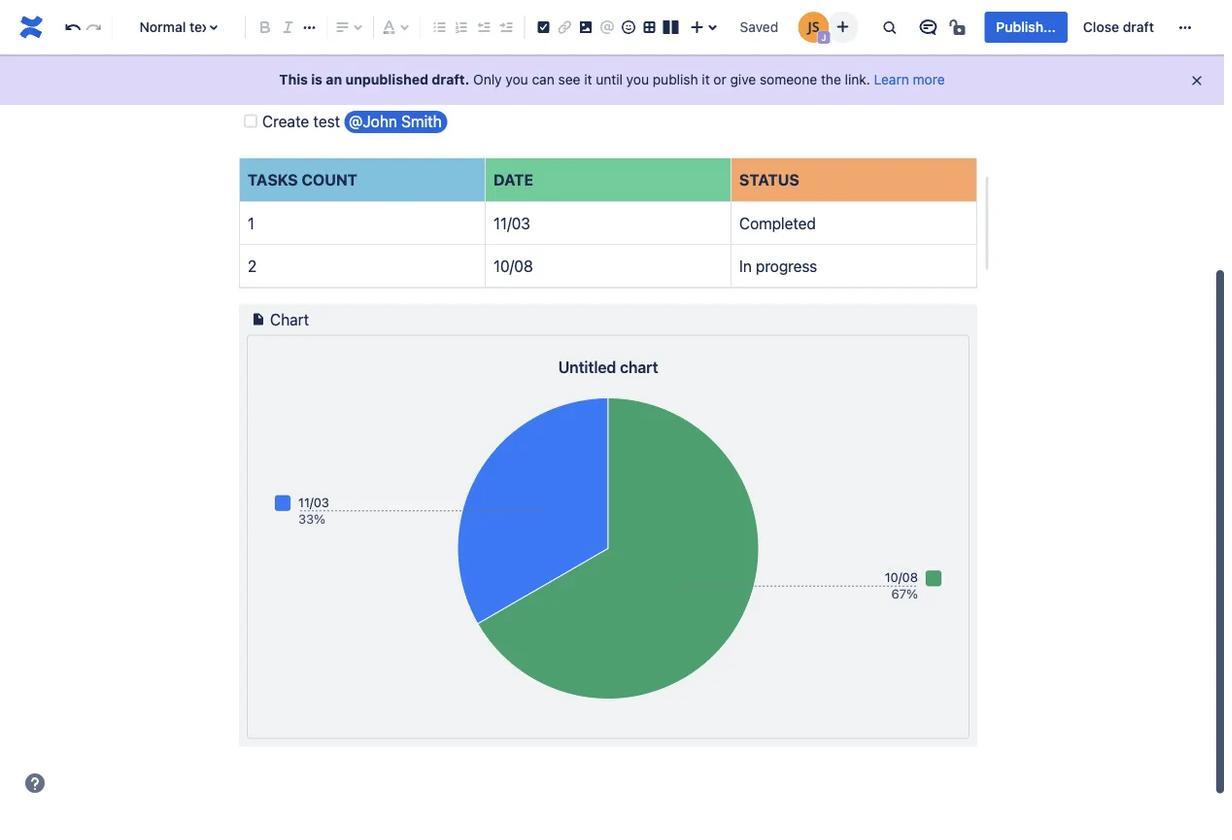 Task type: locate. For each thing, give the bounding box(es) containing it.
numbered list ⌘⇧7 image
[[450, 16, 473, 39]]

untitled
[[558, 358, 616, 377]]

learn more link
[[874, 71, 945, 87]]

action item image
[[532, 16, 555, 39]]

tasks
[[248, 171, 298, 189]]

you left can
[[506, 71, 528, 87]]

this is an unpublished draft. only you can see it until you publish it or give someone the link. learn more
[[279, 71, 945, 87]]

text
[[190, 19, 214, 35]]

help image
[[23, 772, 47, 795]]

you right until
[[627, 71, 649, 87]]

more
[[913, 71, 945, 87]]

1
[[248, 214, 255, 233]]

bullet list ⌘⇧8 image
[[428, 16, 451, 39]]

comment icon image
[[917, 16, 940, 39]]

completed
[[740, 214, 816, 233]]

2
[[248, 257, 257, 276]]

publish... button
[[985, 12, 1068, 43]]

create
[[262, 112, 309, 131]]

normal text button
[[121, 6, 237, 49]]

outdent ⇧tab image
[[472, 16, 495, 39]]

you
[[506, 71, 528, 87], [627, 71, 649, 87]]

it left or
[[702, 71, 710, 87]]

smith
[[402, 112, 442, 131]]

more image
[[1174, 16, 1197, 39]]

no restrictions image
[[948, 16, 971, 39]]

it
[[584, 71, 592, 87], [702, 71, 710, 87]]

undo ⌘z image
[[61, 16, 84, 39]]

10/08
[[494, 257, 533, 276]]

publish
[[653, 71, 698, 87]]

indent tab image
[[494, 16, 517, 39]]

close draft
[[1084, 19, 1155, 35]]

table image
[[638, 16, 661, 39]]

is
[[311, 71, 323, 87]]

1 horizontal spatial you
[[627, 71, 649, 87]]

test
[[313, 112, 340, 131]]

status
[[740, 171, 800, 189]]

in
[[740, 257, 752, 276]]

only
[[473, 71, 502, 87]]

1 horizontal spatial it
[[702, 71, 710, 87]]

dismiss image
[[1190, 73, 1205, 88]]

publish...
[[997, 19, 1056, 35]]

0 horizontal spatial you
[[506, 71, 528, 87]]

0 horizontal spatial it
[[584, 71, 592, 87]]

normal
[[139, 19, 186, 35]]

progress
[[756, 257, 818, 276]]

layouts image
[[659, 16, 683, 39]]

learn
[[874, 71, 910, 87]]

can
[[532, 71, 555, 87]]

11/03
[[494, 214, 531, 233]]

it right see
[[584, 71, 592, 87]]

italic ⌘i image
[[277, 16, 300, 39]]



Task type: vqa. For each thing, say whether or not it's contained in the screenshot.
settings to the left
no



Task type: describe. For each thing, give the bounding box(es) containing it.
unpublished
[[346, 71, 429, 87]]

this
[[279, 71, 308, 87]]

chart image
[[247, 308, 270, 332]]

tasks count
[[248, 171, 358, 189]]

1 it from the left
[[584, 71, 592, 87]]

see
[[558, 71, 581, 87]]

more formatting image
[[298, 16, 321, 39]]

chart
[[270, 311, 309, 329]]

find and replace image
[[878, 16, 901, 39]]

normal text
[[139, 19, 214, 35]]

chart
[[620, 358, 658, 377]]

the
[[821, 71, 842, 87]]

date
[[494, 171, 533, 189]]

redo ⌘⇧z image
[[82, 16, 105, 39]]

untitled chart
[[558, 358, 658, 377]]

add image, video, or file image
[[574, 16, 598, 39]]

2 it from the left
[[702, 71, 710, 87]]

an
[[326, 71, 342, 87]]

saved
[[740, 19, 779, 35]]

create test @john smith
[[262, 112, 442, 131]]

mention image
[[596, 16, 619, 39]]

count
[[302, 171, 358, 189]]

invite to edit image
[[831, 15, 855, 38]]

1 you from the left
[[506, 71, 528, 87]]

or
[[714, 71, 727, 87]]

@john
[[349, 112, 397, 131]]

give
[[730, 71, 756, 87]]

until
[[596, 71, 623, 87]]

close
[[1084, 19, 1120, 35]]

bold ⌘b image
[[254, 16, 277, 39]]

in progress
[[740, 257, 818, 276]]

link.
[[845, 71, 871, 87]]

editable content region
[[208, 0, 1009, 822]]

john smith image
[[798, 12, 829, 43]]

confluence image
[[16, 12, 47, 43]]

someone
[[760, 71, 818, 87]]

link image
[[553, 16, 577, 39]]

close draft button
[[1072, 12, 1166, 43]]

2 you from the left
[[627, 71, 649, 87]]

draft
[[1123, 19, 1155, 35]]

emoji image
[[617, 16, 640, 39]]

Main content area, start typing to enter text. text field
[[227, 108, 991, 748]]

Give this page a title text field
[[280, 35, 978, 68]]

confluence image
[[16, 12, 47, 43]]

draft.
[[432, 71, 470, 87]]



